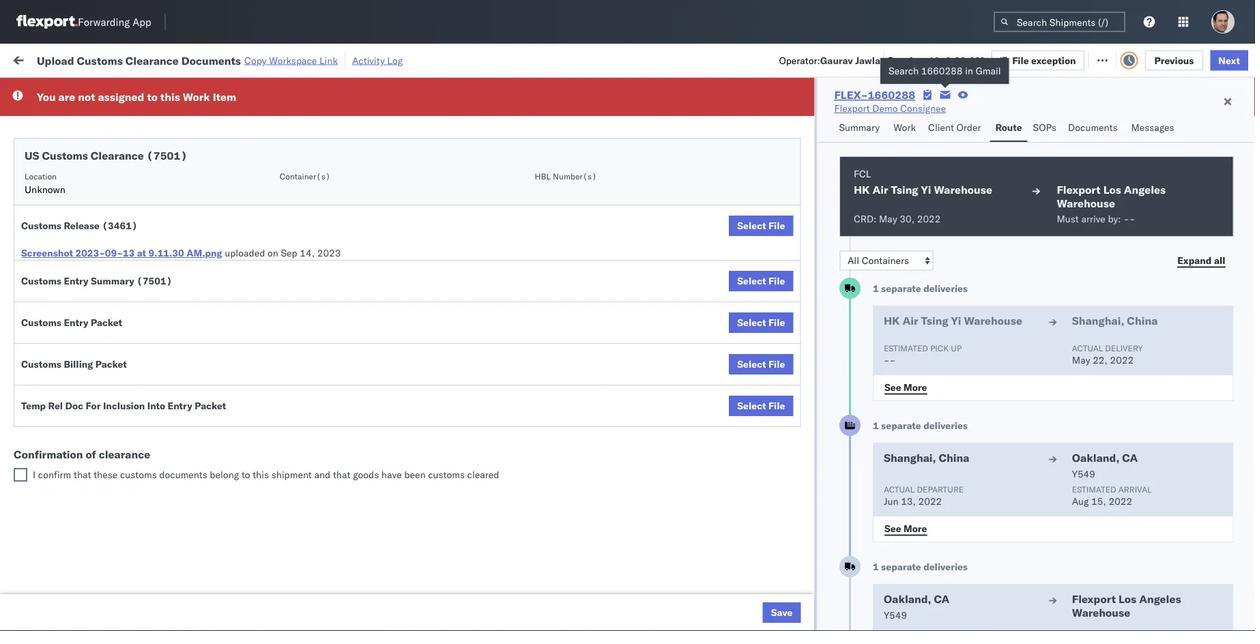 Task type: describe. For each thing, give the bounding box(es) containing it.
3 1 from the top
[[873, 561, 879, 573]]

pm for upload customs clearance documents
[[247, 196, 262, 208]]

2 bicu1234565, demu1232567 from the top
[[857, 466, 996, 478]]

0 vertical spatial may
[[879, 213, 897, 225]]

products, for flex-1988285
[[632, 106, 673, 118]]

progress
[[213, 85, 247, 95]]

2 karl from the top
[[607, 587, 624, 599]]

schedule pickup from los angeles international airport link
[[31, 128, 198, 155]]

mbl/mawb numbers
[[948, 112, 1031, 122]]

1 vertical spatial flexport
[[1057, 183, 1101, 197]]

1 vertical spatial at
[[137, 247, 146, 259]]

pick
[[930, 343, 949, 353]]

3:00 for integration test account - on ag
[[224, 196, 245, 208]]

my
[[14, 49, 35, 68]]

4 schedule from the top
[[31, 219, 72, 231]]

snooze
[[377, 112, 404, 122]]

delivery
[[1105, 343, 1143, 353]]

western
[[724, 136, 760, 148]]

2023 up 2:59 am est, feb 28, 2023 in the bottom of the page
[[329, 377, 353, 388]]

2 vertical spatial entry
[[168, 400, 192, 412]]

2023 up 12:00 pm est, feb 25, 2023
[[324, 346, 348, 358]]

flex-1977428 for schedule delivery appointment
[[768, 256, 839, 268]]

doc
[[65, 400, 83, 412]]

1 honeywell - test account from the left
[[516, 256, 629, 268]]

4 bicu1234565, demu1232567 from the top
[[857, 526, 996, 538]]

jawla
[[856, 54, 881, 66]]

angeles inside schedule pickup from los angeles international airport
[[146, 129, 181, 141]]

maeu1234567 for schedule pickup from los angeles, ca
[[857, 226, 926, 238]]

2:59 am est, feb 28, 2023
[[224, 407, 348, 419]]

1 07492792403 from the top
[[948, 557, 1013, 569]]

1 honeywell from the left
[[516, 256, 561, 268]]

confirm pickup from los angeles, ca for flex-1911408
[[31, 286, 194, 298]]

proof
[[65, 376, 88, 388]]

due
[[888, 54, 906, 66]]

deadline button
[[217, 109, 357, 122]]

1 2001714 from the top
[[797, 136, 839, 148]]

llc for flex-2060357
[[676, 617, 693, 629]]

copy workspace link button
[[244, 54, 338, 66]]

2 vertical spatial 17,
[[306, 166, 321, 178]]

pickup for second schedule pickup from los angeles, ca link from the top
[[74, 399, 104, 411]]

customs billing packet
[[21, 358, 127, 370]]

from for schedule pickup from los angeles international airport link
[[106, 129, 126, 141]]

delivery for 2:59 am est, feb 17, 2023
[[74, 105, 109, 117]]

1 flex-1911466 from the top
[[768, 437, 839, 449]]

187 on track
[[319, 53, 375, 65]]

feb for schedule pickup from los angeles international airport link
[[287, 136, 304, 148]]

2 flex-2001714 from the top
[[768, 166, 839, 178]]

pickup for schedule pickup from los angeles, ca link for 2nd "schedule pickup from los angeles, ca" button from the bottom of the page
[[74, 429, 104, 441]]

id
[[763, 112, 772, 122]]

release
[[64, 220, 100, 232]]

clearance
[[99, 448, 150, 462]]

25, for 12:00 pm est, feb 25, 2023
[[312, 377, 327, 388]]

select for customs entry packet
[[738, 317, 766, 329]]

2023 right 28,
[[324, 407, 348, 419]]

pm for upload proof of delivery
[[253, 377, 268, 388]]

2 1911408 from the top
[[797, 346, 839, 358]]

0 horizontal spatial this
[[160, 90, 180, 104]]

numbers for mbl/mawb numbers
[[998, 112, 1031, 122]]

ocean for 2:59 am est, feb 17, 2023
[[426, 106, 454, 118]]

messages button
[[1126, 115, 1182, 142]]

2022 right 30,
[[917, 213, 941, 225]]

1 lagerfeld from the top
[[627, 557, 667, 569]]

activity log button
[[352, 52, 403, 69]]

import work button
[[109, 44, 178, 74]]

screenshot
[[21, 247, 73, 259]]

flex-1988285
[[768, 106, 839, 118]]

activity log
[[352, 54, 403, 66]]

1 bicu1234565, from the top
[[857, 436, 924, 448]]

of inside button
[[91, 376, 99, 388]]

flex-1919147
[[768, 407, 839, 419]]

2 1911466 from the top
[[797, 467, 839, 479]]

est, for schedule pickup from amsterdam airport schiphol, haarlemmermeer, netherlands link
[[264, 587, 285, 599]]

schedule pickup from los angeles, ca link for 2nd "schedule pickup from los angeles, ca" button from the bottom of the page
[[31, 428, 198, 456]]

resize handle column header for container numbers
[[925, 106, 941, 632]]

2 bookings from the left
[[607, 346, 647, 358]]

otter products - test account for flex-1988285
[[516, 106, 647, 118]]

hk air tsing yi warehouse for flexport los angeles warehouse
[[854, 183, 992, 197]]

select file for customs billing packet
[[738, 358, 785, 370]]

client name
[[516, 112, 562, 122]]

mbltest1234
[[948, 106, 1013, 118]]

ocean fcl for 2:59 am est, mar 3, 2023
[[426, 467, 474, 479]]

2 honeywell from the left
[[607, 256, 652, 268]]

pickup for first "schedule pickup from los angeles, ca" button from the top of the page's schedule pickup from los angeles, ca link
[[74, 219, 104, 231]]

1 horizontal spatial at
[[277, 53, 285, 65]]

3 flex-1977428 from the top
[[768, 316, 839, 328]]

3 deliveries from the top
[[924, 561, 968, 573]]

est, for upload proof of delivery link
[[270, 377, 291, 388]]

may inside actual delivery may 22, 2022
[[1072, 354, 1090, 366]]

2:59 for 2:59 am est, feb 17, 2023
[[224, 106, 245, 118]]

confirmation
[[14, 448, 83, 462]]

0 vertical spatial oakland,
[[1072, 451, 1120, 465]]

1 b.v from the top
[[728, 557, 743, 569]]

location unknown
[[25, 171, 65, 196]]

1 vertical spatial summary
[[91, 275, 134, 287]]

3 maeu1234567 from the top
[[857, 316, 926, 328]]

3:00 pm est, feb 20, 2023
[[224, 196, 347, 208]]

segu6076363
[[857, 617, 924, 628]]

: for status
[[98, 85, 100, 95]]

select file for customs entry summary (7501)
[[738, 275, 785, 287]]

1 3:30 from the top
[[224, 136, 245, 148]]

0 vertical spatial fcl
[[854, 168, 871, 180]]

0 vertical spatial 3:00
[[946, 54, 967, 66]]

1 bookings test consignee from the left
[[516, 346, 625, 358]]

deadline
[[224, 112, 259, 122]]

pickup for schedule pickup from los angeles, ca link associated with 1st "schedule pickup from los angeles, ca" button from the bottom of the page
[[74, 459, 104, 471]]

customs up screenshot
[[21, 220, 61, 232]]

temp rel doc for inclusion into entry packet
[[21, 400, 226, 412]]

actual for jun
[[884, 484, 915, 495]]

you are not assigned to this work item
[[37, 90, 236, 104]]

operator:
[[779, 54, 821, 66]]

0 vertical spatial flexport los angeles warehouse
[[1057, 183, 1166, 210]]

see more for -
[[884, 381, 927, 393]]

0 vertical spatial by:
[[49, 84, 63, 96]]

2023 right 4,
[[320, 617, 343, 629]]

los for flex-1977428 confirm pickup from los angeles, ca link
[[123, 316, 138, 328]]

est, down 1:44 pm est, mar 3, 2023
[[265, 617, 286, 629]]

2 that from the left
[[333, 469, 351, 481]]

10 resize handle column header from the left
[[1189, 106, 1206, 632]]

2 flxt00001977428a from the top
[[948, 316, 1042, 328]]

activity
[[352, 54, 385, 66]]

est, for schedule pickup from los angeles, ca link associated with 1st "schedule pickup from los angeles, ca" button from the bottom of the page
[[265, 467, 286, 479]]

separate for 13,
[[881, 420, 921, 432]]

resize handle column header for mode
[[493, 106, 509, 632]]

see more for 2022
[[884, 523, 927, 535]]

2 2097290 from the top
[[797, 587, 839, 599]]

1 vertical spatial by:
[[1108, 213, 1121, 225]]

2 appointment from the top
[[112, 166, 168, 178]]

for
[[130, 85, 141, 95]]

5 schedule from the top
[[31, 256, 72, 268]]

ca for flex-1977428 confirm pickup from los angeles, ca link
[[181, 316, 194, 328]]

estimated pick up --
[[884, 343, 962, 366]]

container
[[857, 106, 894, 116]]

summary inside button
[[839, 122, 880, 133]]

flex id button
[[739, 109, 837, 122]]

customs up status
[[77, 53, 123, 67]]

3 schedule pickup from los angeles, ca button from the top
[[31, 458, 198, 487]]

1 vertical spatial international
[[670, 557, 725, 569]]

Search Shipments (/) text field
[[994, 12, 1126, 32]]

delivery up temp rel doc for inclusion into entry packet
[[102, 376, 137, 388]]

1 flex-2097290 from the top
[[768, 557, 839, 569]]

amsterdam
[[129, 579, 178, 591]]

2 3:30 from the top
[[224, 166, 245, 178]]

1 vertical spatial flexport los angeles warehouse
[[1072, 593, 1181, 620]]

air for 1:44 pm est, mar 3, 2023
[[426, 587, 438, 599]]

est, for upload customs clearance documents link
[[264, 196, 285, 208]]

778 at risk
[[257, 53, 304, 65]]

0 horizontal spatial shanghai, china
[[884, 451, 969, 465]]

3 flex-1911466 from the top
[[768, 497, 839, 509]]

confirm for flex-1911408
[[31, 286, 66, 298]]

import work
[[115, 53, 172, 65]]

assigned
[[98, 90, 144, 104]]

confirm pickup from los angeles, ca for flex-1977428
[[31, 316, 194, 328]]

0 horizontal spatial oakland,
[[884, 593, 931, 606]]

app
[[133, 15, 151, 28]]

packet for customs entry packet
[[91, 317, 122, 329]]

lcl for 10:30 pm est, feb 21, 2023
[[456, 256, 473, 268]]

mar for 1:44 pm est, mar 3, 2023
[[287, 587, 305, 599]]

2 vertical spatial packet
[[195, 400, 226, 412]]

in
[[203, 85, 211, 95]]

2022 for jun 13, 2022
[[918, 496, 942, 508]]

flexport. image
[[16, 15, 78, 29]]

batch
[[1180, 53, 1206, 65]]

schedule delivery appointment for 2:59 am est, feb 17, 2023
[[31, 105, 168, 117]]

upload for proof
[[31, 376, 62, 388]]

yi for shanghai, china
[[951, 314, 961, 328]]

0 vertical spatial upload
[[37, 53, 74, 67]]

select file button for customs entry packet
[[729, 313, 794, 333]]

2 flex-1911466 from the top
[[768, 467, 839, 479]]

2 vertical spatial angeles
[[1139, 593, 1181, 606]]

crd:
[[854, 213, 877, 225]]

flex-2150210 for 12:00 pm est, feb 25, 2023
[[768, 377, 839, 388]]

1 1911408 from the top
[[797, 286, 839, 298]]

3 1911466 from the top
[[797, 497, 839, 509]]

see for -
[[884, 381, 901, 393]]

Search Work text field
[[797, 49, 946, 69]]

customs entry packet
[[21, 317, 122, 329]]

7 schedule from the top
[[31, 429, 72, 441]]

2 demo123 from the top
[[948, 346, 994, 358]]

2 honeywell - test account from the left
[[607, 256, 719, 268]]

my work
[[14, 49, 74, 68]]

1 -- from the top
[[948, 407, 960, 419]]

more for -
[[904, 381, 927, 393]]

0 vertical spatial y549
[[1072, 468, 1095, 480]]

confirm pickup from los angeles, ca button for flex-1977428
[[31, 315, 194, 330]]

snoozed : no
[[282, 85, 331, 95]]

2 vertical spatial international
[[670, 587, 725, 599]]

track
[[353, 53, 375, 65]]

message
[[183, 53, 221, 65]]

12:00
[[224, 377, 251, 388]]

save
[[771, 607, 793, 619]]

have
[[382, 469, 402, 481]]

1 vertical spatial oakland, ca y549
[[884, 593, 950, 622]]

2 bookings test consignee from the left
[[607, 346, 716, 358]]

2023 down no
[[324, 106, 348, 118]]

from for schedule pickup from los angeles, ca link associated with 1st "schedule pickup from los angeles, ca" button from the bottom of the page
[[106, 459, 126, 471]]

hk air tsing yi warehouse for shanghai, china
[[884, 314, 1022, 328]]

1 horizontal spatial shanghai,
[[1072, 314, 1124, 328]]

customs down confirm delivery
[[21, 358, 61, 370]]

4 flex-1911466 from the top
[[768, 527, 839, 539]]

8 schedule from the top
[[31, 459, 72, 471]]

work inside import work button
[[148, 53, 172, 65]]

2:59 am est, mar 3, 2023
[[224, 467, 343, 479]]

2:59 am est, feb 17, 2023
[[224, 106, 348, 118]]

flexport demo consignee link
[[835, 102, 946, 115]]

1 that from the left
[[74, 469, 91, 481]]

been
[[404, 469, 426, 481]]

2023 right 14,
[[317, 247, 341, 259]]

0 horizontal spatial aug
[[908, 54, 926, 66]]

sep
[[281, 247, 298, 259]]

3 1 separate deliveries from the top
[[873, 561, 968, 573]]

6 schedule from the top
[[31, 399, 72, 411]]

fcl for demu1232567
[[456, 346, 474, 358]]

consignee inside button
[[607, 112, 646, 122]]

confirm pickup from los angeles, ca link for flex-1911408
[[31, 285, 194, 299]]

2023 up 2:59 am est, mar 4, 2023
[[319, 587, 343, 599]]

work
[[39, 49, 74, 68]]

0 vertical spatial shanghai, china
[[1072, 314, 1158, 328]]

mar for 2:59 am est, mar 4, 2023
[[288, 617, 306, 629]]

3 resize handle column header from the left
[[403, 106, 419, 632]]

flex-1660288 link
[[835, 88, 916, 102]]

3 separate from the top
[[881, 561, 921, 573]]

1 3:30 pm est, feb 17, 2023 from the top
[[224, 136, 347, 148]]

pm for schedule delivery appointment
[[253, 256, 268, 268]]

3 -- from the top
[[948, 467, 960, 479]]

pm for schedule pickup from amsterdam airport schiphol, haarlemmermeer, netherlands
[[247, 587, 262, 599]]

2 bleckmann from the top
[[764, 587, 812, 599]]

clearance for upload customs clearance documents copy workspace link
[[126, 53, 179, 67]]

1 schedule pickup from los angeles, ca button from the top
[[31, 218, 198, 247]]

angeles, for schedule pickup from los angeles, ca link associated with 1st "schedule pickup from los angeles, ca" button from the bottom of the page
[[146, 459, 184, 471]]

deliveries for jun
[[924, 420, 968, 432]]

017482927423 for 3:00 pm est, feb 20, 2023
[[948, 196, 1019, 208]]

2 karl lagerfeld international b.v c/o bleckmann from the top
[[607, 587, 812, 599]]

am.png
[[186, 247, 222, 259]]

2023 right 21,
[[329, 256, 353, 268]]

3 1977428 from the top
[[797, 316, 839, 328]]

est, up 3:00 pm est, feb 20, 2023
[[264, 166, 285, 178]]

1 flex-2001714 from the top
[[768, 136, 839, 148]]

1 vertical spatial angeles
[[1124, 183, 1166, 197]]

schedule delivery appointment link for 10:30 pm est, feb 21, 2023
[[31, 255, 168, 269]]

schedule pickup from amsterdam airport schiphol, haarlemmermeer, netherlands
[[31, 579, 185, 619]]

confirm
[[38, 469, 71, 481]]

feb left 28,
[[288, 407, 305, 419]]

est, down 12:00 pm est, feb 25, 2023
[[265, 407, 286, 419]]

2 schedule pickup from los angeles, ca link from the top
[[31, 398, 198, 426]]

25, for 3:00 am est, feb 25, 2023
[[307, 346, 322, 358]]

uploaded
[[225, 247, 265, 259]]

up
[[951, 343, 962, 353]]

2 07492792403 from the top
[[948, 587, 1013, 599]]

2023 right 20, on the left
[[323, 196, 347, 208]]

1 separate deliveries for jun
[[873, 420, 968, 432]]

upload customs clearance documents
[[31, 189, 150, 214]]

1 vertical spatial of
[[86, 448, 96, 462]]

netherlands
[[31, 607, 85, 619]]

3 schedule from the top
[[31, 166, 72, 178]]

actual departure jun 13, 2022
[[884, 484, 964, 508]]

client for client order
[[929, 122, 954, 133]]

2 b.v from the top
[[728, 587, 743, 599]]

0 horizontal spatial china
[[939, 451, 969, 465]]

pm for schedule pickup from los angeles international airport
[[247, 136, 262, 148]]

778
[[257, 53, 274, 65]]

work button
[[888, 115, 923, 142]]

2 schedule delivery appointment link from the top
[[31, 165, 168, 179]]

otter products, llc for flex-2060357
[[607, 617, 693, 629]]

1 karl lagerfeld international b.v c/o bleckmann from the top
[[607, 557, 812, 569]]

schedule pickup from los angeles, ca link for 1st "schedule pickup from los angeles, ca" button from the bottom of the page
[[31, 458, 198, 486]]

sops
[[1033, 122, 1057, 133]]

name
[[540, 112, 562, 122]]

2 customs from the left
[[428, 469, 465, 481]]

resize handle column header for consignee
[[723, 106, 739, 632]]

(3461)
[[102, 220, 138, 232]]

am for 2:59 am est, mar 3, 2023
[[247, 467, 263, 479]]

snoozed
[[282, 85, 314, 95]]

test
[[1122, 497, 1139, 509]]

work,
[[143, 85, 165, 95]]

1 horizontal spatial oakland, ca y549
[[1072, 451, 1138, 480]]

los for schedule pickup from los angeles, ca link for 2nd "schedule pickup from los angeles, ca" button from the bottom of the page
[[129, 429, 144, 441]]

1 2097290 from the top
[[797, 557, 839, 569]]

1 horizontal spatial this
[[253, 469, 269, 481]]

1 1911466 from the top
[[797, 437, 839, 449]]

upload customs clearance documents copy workspace link
[[37, 53, 338, 67]]

1 vertical spatial work
[[183, 90, 210, 104]]

air for 12:00 pm est, feb 25, 2023
[[426, 377, 438, 388]]

upload proof of delivery
[[31, 376, 137, 388]]

17, for ocean lcl
[[307, 106, 322, 118]]

est, for confirm delivery link
[[265, 346, 286, 358]]

(7501) for customs entry summary (7501)
[[137, 275, 172, 287]]

14,
[[300, 247, 315, 259]]

1 vertical spatial documents
[[1069, 122, 1118, 133]]

summary button
[[834, 115, 888, 142]]

1 vertical spatial shanghai,
[[884, 451, 936, 465]]

2 schedule pickup from los angeles, ca from the top
[[31, 399, 184, 425]]

1 bleckmann from the top
[[764, 557, 812, 569]]

delivery down 'us customs clearance (7501)'
[[74, 166, 109, 178]]

pm up 3:00 pm est, feb 20, 2023
[[247, 166, 262, 178]]

4 -- from the top
[[948, 497, 960, 509]]

2023 up 3:00 pm est, feb 20, 2023
[[323, 166, 347, 178]]

from for flex-1977428 confirm pickup from los angeles, ca link
[[101, 316, 121, 328]]

0 vertical spatial flexport
[[835, 102, 870, 114]]

upload proof of delivery link
[[31, 375, 137, 389]]

1 vertical spatial to
[[242, 469, 250, 481]]

temp
[[21, 400, 46, 412]]

17, for air
[[306, 136, 321, 148]]

ca for schedule pickup from los angeles, ca link associated with 1st "schedule pickup from los angeles, ca" button from the bottom of the page
[[31, 473, 44, 485]]

i
[[33, 469, 36, 481]]

los for schedule pickup from los angeles international airport link
[[129, 129, 144, 141]]



Task type: vqa. For each thing, say whether or not it's contained in the screenshot.
Assignee Jaehyung Choi - Test Destination Agent
no



Task type: locate. For each thing, give the bounding box(es) containing it.
3:00 for bookings test consignee
[[224, 346, 245, 358]]

1 schedule delivery appointment button from the top
[[31, 105, 168, 120]]

yi for flexport los angeles warehouse
[[921, 183, 931, 197]]

digital
[[762, 136, 790, 148]]

delivery for 10:30 pm est, feb 21, 2023
[[74, 256, 109, 268]]

workspace
[[269, 54, 317, 66]]

2 select file button from the top
[[729, 271, 794, 292]]

of
[[91, 376, 99, 388], [86, 448, 96, 462]]

1 confirm pickup from los angeles, ca button from the top
[[31, 285, 194, 300]]

3 schedule pickup from los angeles, ca from the top
[[31, 429, 184, 455]]

to right belong
[[242, 469, 250, 481]]

upload customs clearance documents link
[[31, 188, 198, 215]]

mar left 4,
[[288, 617, 306, 629]]

airport up netherlands
[[31, 593, 62, 605]]

action
[[1209, 53, 1239, 65]]

pickup down workitem button
[[74, 129, 104, 141]]

1:44
[[224, 587, 245, 599]]

departure
[[917, 484, 964, 495]]

schiphol,
[[64, 593, 105, 605]]

None checkbox
[[14, 468, 27, 482]]

0 vertical spatial oakland, ca y549
[[1072, 451, 1138, 480]]

-
[[582, 106, 588, 118], [715, 136, 721, 148], [625, 196, 631, 208], [715, 196, 721, 208], [1124, 213, 1130, 225], [1130, 213, 1136, 225], [564, 256, 570, 268], [654, 256, 660, 268], [884, 354, 890, 366], [890, 354, 896, 366], [625, 377, 631, 388], [715, 377, 721, 388], [948, 407, 954, 419], [954, 407, 960, 419], [948, 437, 954, 449], [954, 437, 960, 449], [948, 467, 954, 479], [954, 467, 960, 479], [948, 497, 954, 509], [954, 497, 960, 509], [582, 617, 588, 629]]

0 vertical spatial flex-1977428
[[768, 226, 839, 238]]

0 horizontal spatial actual
[[884, 484, 915, 495]]

2022 inside estimated arrival aug 15, 2022
[[1109, 496, 1132, 508]]

see more down the 13,
[[884, 523, 927, 535]]

copy
[[244, 54, 267, 66]]

2 flex-2097290 from the top
[[768, 587, 839, 599]]

schedule pickup from los angeles, ca button down temp rel doc for inclusion into entry packet
[[31, 458, 198, 487]]

1 horizontal spatial documents
[[181, 53, 241, 67]]

file exception
[[1023, 53, 1087, 65], [1013, 54, 1076, 66]]

feb for upload proof of delivery link
[[293, 377, 310, 388]]

2 -- from the top
[[948, 437, 960, 449]]

3, left goods
[[308, 467, 317, 479]]

ca for first "schedule pickup from los angeles, ca" button from the top of the page's schedule pickup from los angeles, ca link
[[31, 232, 44, 244]]

3:30 pm est, feb 17, 2023 up 3:00 pm est, feb 20, 2023
[[224, 166, 347, 178]]

exception
[[1042, 53, 1087, 65], [1032, 54, 1076, 66]]

30,
[[900, 213, 915, 225]]

save button
[[763, 603, 801, 623]]

0 vertical spatial of
[[91, 376, 99, 388]]

1 vertical spatial yi
[[951, 314, 961, 328]]

0 horizontal spatial bookings
[[516, 346, 556, 358]]

must arrive by: --
[[1057, 213, 1136, 225]]

25, up 28,
[[312, 377, 327, 388]]

2 schedule pickup from los angeles, ca button from the top
[[31, 428, 198, 457]]

1 horizontal spatial y549
[[1072, 468, 1095, 480]]

documents button
[[1063, 115, 1126, 142]]

4 ocean from the top
[[426, 467, 454, 479]]

2022 inside actual departure jun 13, 2022
[[918, 496, 942, 508]]

haarlemmermeer,
[[108, 593, 185, 605]]

2 1 from the top
[[873, 420, 879, 432]]

schedule up "unknown"
[[31, 166, 72, 178]]

work down nyku9743990
[[894, 122, 916, 133]]

from for first "schedule pickup from los angeles, ca" button from the top of the page's schedule pickup from los angeles, ca link
[[106, 219, 126, 231]]

21,
[[312, 256, 327, 268]]

3 select from the top
[[738, 317, 766, 329]]

client left 'order'
[[929, 122, 954, 133]]

22,
[[1093, 354, 1108, 366]]

0 vertical spatial lagerfeld
[[627, 557, 667, 569]]

upload up rel
[[31, 376, 62, 388]]

0 vertical spatial appointment
[[112, 105, 168, 117]]

yi up up
[[951, 314, 961, 328]]

1977428 for schedule delivery appointment
[[797, 256, 839, 268]]

estimated inside estimated arrival aug 15, 2022
[[1072, 484, 1116, 495]]

upload inside upload customs clearance documents
[[31, 189, 62, 201]]

customs entry summary (7501)
[[21, 275, 172, 287]]

estimated for -
[[884, 343, 928, 353]]

2:59 down 12:00
[[224, 407, 245, 419]]

0 vertical spatial international
[[31, 142, 87, 154]]

1 vertical spatial 2001714
[[797, 166, 839, 178]]

1 demo123 from the top
[[948, 286, 994, 298]]

0 vertical spatial 2097290
[[797, 557, 839, 569]]

angeles, for second schedule pickup from los angeles, ca link from the top
[[146, 399, 184, 411]]

2:59 am est, mar 4, 2023
[[224, 617, 343, 629]]

2022 for may 22, 2022
[[1110, 354, 1134, 366]]

oakland,
[[1072, 451, 1120, 465], [884, 593, 931, 606]]

airport inside schedule pickup from amsterdam airport schiphol, haarlemmermeer, netherlands
[[31, 593, 62, 605]]

1 horizontal spatial numbers
[[998, 112, 1031, 122]]

work inside work button
[[894, 122, 916, 133]]

2 confirm pickup from los angeles, ca from the top
[[31, 316, 194, 328]]

2 flex-1911408 from the top
[[768, 346, 839, 358]]

1 horizontal spatial hk
[[884, 314, 900, 328]]

1 schedule from the top
[[31, 105, 72, 117]]

file for temp rel doc for inclusion into entry packet
[[769, 400, 785, 412]]

1 vertical spatial bleckmann
[[764, 587, 812, 599]]

0 horizontal spatial client
[[516, 112, 538, 122]]

hk
[[854, 183, 870, 197], [884, 314, 900, 328]]

pickup for confirm pickup from los angeles, ca link corresponding to flex-1911408
[[69, 286, 98, 298]]

entry down 2023-
[[64, 275, 88, 287]]

delivery up customs entry summary (7501)
[[74, 256, 109, 268]]

1660288
[[868, 88, 916, 102]]

8 resize handle column header from the left
[[925, 106, 941, 632]]

: for snoozed
[[314, 85, 317, 95]]

017482927423 down up
[[948, 377, 1019, 388]]

1977428 for schedule pickup from los angeles, ca
[[797, 226, 839, 238]]

4 select from the top
[[738, 358, 766, 370]]

1911408
[[797, 286, 839, 298], [797, 346, 839, 358]]

confirm pickup from los angeles, ca down 09-
[[31, 286, 194, 298]]

1 horizontal spatial may
[[1072, 354, 1090, 366]]

mar left and
[[288, 467, 306, 479]]

1 see more from the top
[[884, 381, 927, 393]]

customs
[[77, 53, 123, 67], [42, 149, 88, 162], [65, 189, 103, 201], [21, 220, 61, 232], [21, 275, 61, 287], [21, 317, 61, 329], [21, 358, 61, 370]]

confirm delivery button
[[31, 345, 104, 360]]

2 confirm pickup from los angeles, ca link from the top
[[31, 315, 194, 329]]

1 horizontal spatial aug
[[1072, 496, 1089, 508]]

schedule delivery appointment button down 'us customs clearance (7501)'
[[31, 165, 168, 180]]

1 for jun 13, 2022
[[873, 420, 879, 432]]

may left 30,
[[879, 213, 897, 225]]

1 ocean from the top
[[426, 106, 454, 118]]

honeywell
[[516, 256, 561, 268], [607, 256, 652, 268]]

schedule pickup from los angeles, ca for 2nd "schedule pickup from los angeles, ca" button from the bottom of the page
[[31, 429, 184, 455]]

actual inside actual delivery may 22, 2022
[[1072, 343, 1103, 353]]

2 vertical spatial fcl
[[456, 467, 474, 479]]

from inside schedule pickup from los angeles international airport
[[106, 129, 126, 141]]

2 ocean lcl from the top
[[426, 256, 473, 268]]

from up the haarlemmermeer,
[[106, 579, 126, 591]]

1 see from the top
[[884, 381, 901, 393]]

1 vertical spatial 1 separate deliveries
[[873, 420, 968, 432]]

1 schedule pickup from los angeles, ca from the top
[[31, 219, 184, 244]]

see more button for -
[[876, 378, 935, 398]]

1 vertical spatial 1977428
[[797, 256, 839, 268]]

1 vertical spatial shanghai, china
[[884, 451, 969, 465]]

customs down screenshot
[[21, 275, 61, 287]]

documents for upload customs clearance documents
[[31, 202, 81, 214]]

customs down clearance
[[120, 469, 157, 481]]

pm down deadline
[[247, 136, 262, 148]]

schedule inside schedule pickup from amsterdam airport schiphol, haarlemmermeer, netherlands
[[31, 579, 72, 591]]

ocean for 3:00 am est, feb 25, 2023
[[426, 346, 454, 358]]

hk air tsing yi warehouse up up
[[884, 314, 1022, 328]]

pickup for schedule pickup from los angeles international airport link
[[74, 129, 104, 141]]

llc for flex-1988285
[[676, 106, 693, 118]]

on right link
[[340, 53, 351, 65]]

17,
[[307, 106, 322, 118], [306, 136, 321, 148], [306, 166, 321, 178]]

2:59 for 2:59 am est, mar 4, 2023
[[224, 617, 245, 629]]

0 vertical spatial 017482927423
[[948, 196, 1019, 208]]

1 horizontal spatial by:
[[1108, 213, 1121, 225]]

from for confirm pickup from los angeles, ca link corresponding to flex-1911408
[[101, 286, 121, 298]]

screenshot 2023-09-13 at 9.11.30 am.png link
[[21, 246, 222, 260]]

1 vertical spatial upload
[[31, 189, 62, 201]]

0 horizontal spatial customs
[[120, 469, 157, 481]]

2 3:30 pm est, feb 17, 2023 from the top
[[224, 166, 347, 178]]

0 vertical spatial see
[[884, 381, 901, 393]]

schedule delivery appointment link for 2:59 am est, feb 17, 2023
[[31, 105, 168, 118]]

0 horizontal spatial y549
[[884, 610, 907, 622]]

0 vertical spatial china
[[1127, 314, 1158, 328]]

0 vertical spatial airport
[[89, 142, 119, 154]]

aug inside estimated arrival aug 15, 2022
[[1072, 496, 1089, 508]]

1 vertical spatial maeu1234567
[[857, 256, 926, 268]]

feb up 12:00 pm est, feb 25, 2023
[[288, 346, 305, 358]]

1 2150210 from the top
[[797, 196, 839, 208]]

2 see more from the top
[[884, 523, 927, 535]]

maeu1234567
[[857, 226, 926, 238], [857, 256, 926, 268], [857, 316, 926, 328]]

bleckmann
[[764, 557, 812, 569], [764, 587, 812, 599]]

lcl for 2:59 am est, feb 17, 2023
[[456, 106, 473, 118]]

tsing for flexport los angeles warehouse
[[891, 183, 918, 197]]

3 ocean from the top
[[426, 346, 454, 358]]

0 vertical spatial hk air tsing yi warehouse
[[854, 183, 992, 197]]

flex-2150210 up flex-1919147
[[768, 377, 839, 388]]

resize handle column header
[[199, 106, 216, 632], [354, 106, 370, 632], [403, 106, 419, 632], [493, 106, 509, 632], [584, 106, 600, 632], [723, 106, 739, 632], [834, 106, 851, 632], [925, 106, 941, 632], [1099, 106, 1115, 632], [1189, 106, 1206, 632], [1231, 106, 1247, 632]]

feb for upload customs clearance documents link
[[287, 196, 304, 208]]

schedule pickup from amsterdam airport schiphol, haarlemmermeer, netherlands button
[[31, 579, 198, 619]]

confirm pickup from los angeles, ca button down customs entry summary (7501)
[[31, 315, 194, 330]]

maeu1234567 for schedule delivery appointment
[[857, 256, 926, 268]]

2 2150210 from the top
[[797, 377, 839, 388]]

0 vertical spatial 1 separate deliveries
[[873, 283, 968, 295]]

packet up upload proof of delivery
[[95, 358, 127, 370]]

1 separate deliveries up segu6076363
[[873, 561, 968, 573]]

select file for customs entry packet
[[738, 317, 785, 329]]

1 vertical spatial llc
[[676, 617, 693, 629]]

fcl for bicu1234565, demu1232567
[[456, 467, 474, 479]]

test
[[591, 106, 609, 118], [656, 136, 674, 148], [566, 196, 584, 208], [656, 196, 674, 208], [572, 256, 590, 268], [663, 256, 681, 268], [559, 346, 577, 358], [649, 346, 667, 358], [566, 377, 584, 388], [656, 377, 674, 388], [591, 617, 609, 629]]

0 vertical spatial schedule delivery appointment button
[[31, 105, 168, 120]]

flex-2150210 down digital
[[768, 196, 839, 208]]

0 vertical spatial 07492792403
[[948, 557, 1013, 569]]

documents inside upload customs clearance documents
[[31, 202, 81, 214]]

1 bicu1234565, demu1232567 from the top
[[857, 436, 996, 448]]

3 ocean lcl from the top
[[426, 617, 473, 629]]

angeles, for flex-1977428 confirm pickup from los angeles, ca link
[[141, 316, 179, 328]]

0 vertical spatial otter products - test account
[[516, 106, 647, 118]]

of right proof
[[91, 376, 99, 388]]

3 bicu1234565, from the top
[[857, 496, 924, 508]]

schedule down workitem
[[31, 129, 72, 141]]

1 horizontal spatial airport
[[89, 142, 119, 154]]

schedule down proof
[[31, 399, 72, 411]]

2 : from the left
[[314, 85, 317, 95]]

am for 2:59 am est, feb 17, 2023
[[247, 106, 263, 118]]

demo
[[873, 102, 898, 114]]

1 vertical spatial clearance
[[91, 149, 144, 162]]

china up delivery
[[1127, 314, 1158, 328]]

1 vertical spatial flex-1911408
[[768, 346, 839, 358]]

2 1977428 from the top
[[797, 256, 839, 268]]

angeles,
[[146, 219, 184, 231], [141, 286, 179, 298], [141, 316, 179, 328], [146, 399, 184, 411], [146, 429, 184, 441], [146, 459, 184, 471]]

1 flxt00001977428a from the top
[[948, 226, 1042, 238]]

select file button for customs release (3461)
[[729, 216, 794, 236]]

3:00 right 19,
[[946, 54, 967, 66]]

est, up 2:59 am est, feb 28, 2023 in the bottom of the page
[[270, 377, 291, 388]]

1 flex-1911408 from the top
[[768, 286, 839, 298]]

2 vertical spatial schedule pickup from los angeles, ca button
[[31, 458, 198, 487]]

0 vertical spatial yi
[[921, 183, 931, 197]]

1 vertical spatial 3:30 pm est, feb 17, 2023
[[224, 166, 347, 178]]

1 vertical spatial 17,
[[306, 136, 321, 148]]

1 vertical spatial b.v
[[728, 587, 743, 599]]

flex-1660288
[[835, 88, 916, 102]]

1919147
[[797, 407, 839, 419]]

1 horizontal spatial on
[[340, 53, 351, 65]]

airport down workitem button
[[89, 142, 119, 154]]

select file
[[738, 220, 785, 232], [738, 275, 785, 287], [738, 317, 785, 329], [738, 358, 785, 370], [738, 400, 785, 412]]

0 horizontal spatial on
[[268, 247, 278, 259]]

2 schedule delivery appointment button from the top
[[31, 165, 168, 180]]

3 2:59 from the top
[[224, 467, 245, 479]]

1 horizontal spatial shanghai, china
[[1072, 314, 1158, 328]]

account
[[611, 106, 647, 118], [677, 136, 713, 148], [586, 196, 622, 208], [677, 196, 713, 208], [593, 256, 629, 268], [683, 256, 719, 268], [586, 377, 622, 388], [677, 377, 713, 388], [611, 617, 647, 629]]

schedule delivery appointment link
[[31, 105, 168, 118], [31, 165, 168, 179], [31, 255, 168, 269]]

documents
[[159, 469, 207, 481]]

entry for packet
[[64, 317, 88, 329]]

0 vertical spatial products
[[541, 106, 580, 118]]

4 schedule pickup from los angeles, ca link from the top
[[31, 458, 198, 486]]

1 vertical spatial schedule delivery appointment button
[[31, 165, 168, 180]]

2 products, from the top
[[632, 617, 673, 629]]

1 vertical spatial (7501)
[[137, 275, 172, 287]]

schedule up screenshot
[[31, 219, 72, 231]]

1 separate deliveries up departure
[[873, 420, 968, 432]]

flex-2150210 button
[[746, 193, 841, 212], [746, 193, 841, 212], [746, 373, 841, 392], [746, 373, 841, 392]]

2 vertical spatial work
[[894, 122, 916, 133]]

flex-1977428 for schedule pickup from los angeles, ca
[[768, 226, 839, 238]]

crd: may 30, 2022
[[854, 213, 941, 225]]

2 see more button from the top
[[876, 519, 935, 539]]

1 vertical spatial lcl
[[456, 256, 473, 268]]

from inside schedule pickup from amsterdam airport schiphol, haarlemmermeer, netherlands
[[106, 579, 126, 591]]

confirm pickup from los angeles, ca link down customs entry summary (7501)
[[31, 315, 194, 329]]

at left risk
[[277, 53, 285, 65]]

1 llc from the top
[[676, 106, 693, 118]]

1 deliveries from the top
[[924, 283, 968, 295]]

customs up release
[[65, 189, 103, 201]]

schedule left these
[[31, 459, 72, 471]]

pm up the uploaded
[[247, 196, 262, 208]]

entry for summary
[[64, 275, 88, 287]]

estimated for 15,
[[1072, 484, 1116, 495]]

schedule delivery appointment down 'us customs clearance (7501)'
[[31, 166, 168, 178]]

from down upload customs clearance documents button
[[106, 219, 126, 231]]

numbers down container
[[857, 117, 891, 127]]

customs inside upload customs clearance documents
[[65, 189, 103, 201]]

expand all button
[[1169, 251, 1234, 271]]

hk air tsing yi warehouse
[[854, 183, 992, 197], [884, 314, 1022, 328]]

1 vertical spatial y549
[[884, 610, 907, 622]]

estimated inside estimated pick up --
[[884, 343, 928, 353]]

hk for shanghai, china
[[884, 314, 900, 328]]

2022 inside actual delivery may 22, 2022
[[1110, 354, 1134, 366]]

demo123
[[948, 286, 994, 298], [948, 346, 994, 358]]

los inside schedule pickup from los angeles international airport
[[129, 129, 144, 141]]

0 vertical spatial lcl
[[456, 106, 473, 118]]

4 resize handle column header from the left
[[493, 106, 509, 632]]

1 horizontal spatial china
[[1127, 314, 1158, 328]]

0 vertical spatial otter products, llc
[[607, 106, 693, 118]]

deliveries
[[924, 283, 968, 295], [924, 420, 968, 432], [924, 561, 968, 573]]

am for 3:00 am est, feb 25, 2023
[[247, 346, 263, 358]]

customs up location
[[42, 149, 88, 162]]

2 otter products - test account from the top
[[516, 617, 647, 629]]

1 vertical spatial on
[[268, 247, 278, 259]]

select file for temp rel doc for inclusion into entry packet
[[738, 400, 785, 412]]

clearance inside upload customs clearance documents
[[106, 189, 150, 201]]

0 vertical spatial flex-2097290
[[768, 557, 839, 569]]

pickup for flex-1977428 confirm pickup from los angeles, ca link
[[69, 316, 98, 328]]

1 vertical spatial products
[[541, 617, 580, 629]]

actual up 22,
[[1072, 343, 1103, 353]]

1 karl from the top
[[607, 557, 624, 569]]

actual inside actual departure jun 13, 2022
[[884, 484, 915, 495]]

1 vertical spatial karl lagerfeld international b.v c/o bleckmann
[[607, 587, 812, 599]]

file for customs release (3461)
[[769, 220, 785, 232]]

select file for customs release (3461)
[[738, 220, 785, 232]]

delivery
[[74, 105, 109, 117], [74, 166, 109, 178], [74, 256, 109, 268], [69, 346, 104, 358], [102, 376, 137, 388]]

1 vertical spatial this
[[253, 469, 269, 481]]

pickup up schiphol,
[[74, 579, 104, 591]]

0 vertical spatial see more
[[884, 381, 927, 393]]

customs right been
[[428, 469, 465, 481]]

3:00 am est, feb 25, 2023
[[224, 346, 348, 358]]

confirm pickup from los angeles, ca link for flex-1977428
[[31, 315, 194, 329]]

confirm pickup from los angeles, ca button for flex-1911408
[[31, 285, 194, 300]]

feb down 'deadline' button
[[287, 136, 304, 148]]

team
[[1167, 497, 1189, 509]]

flex-2001714 button
[[746, 133, 841, 152], [746, 133, 841, 152], [746, 163, 841, 182], [746, 163, 841, 182]]

17, up 20, on the left
[[306, 166, 321, 178]]

confirm up customs entry packet
[[31, 286, 66, 298]]

09-
[[105, 247, 123, 259]]

11 resize handle column header from the left
[[1231, 106, 1247, 632]]

hk up crd:
[[854, 183, 870, 197]]

2 lagerfeld from the top
[[627, 587, 667, 599]]

schedule inside schedule pickup from los angeles international airport
[[31, 129, 72, 141]]

2023 up 'container(s)'
[[323, 136, 347, 148]]

2 c/o from the top
[[745, 587, 762, 599]]

4 2:59 from the top
[[224, 617, 245, 629]]

4 1911466 from the top
[[797, 527, 839, 539]]

select for customs entry summary (7501)
[[738, 275, 766, 287]]

1 horizontal spatial bookings
[[607, 346, 647, 358]]

upload right my
[[37, 53, 74, 67]]

mar for 2:59 am est, mar 3, 2023
[[288, 467, 306, 479]]

3 select file from the top
[[738, 317, 785, 329]]

1 vertical spatial confirm
[[31, 316, 66, 328]]

los for schedule pickup from los angeles, ca link associated with 1st "schedule pickup from los angeles, ca" button from the bottom of the page
[[129, 459, 144, 471]]

3, for 2:59 am est, mar 3, 2023
[[308, 467, 317, 479]]

file for customs entry summary (7501)
[[769, 275, 785, 287]]

resize handle column header for workitem
[[199, 106, 216, 632]]

pickup inside schedule pickup from amsterdam airport schiphol, haarlemmermeer, netherlands
[[74, 579, 104, 591]]

0 vertical spatial 17,
[[307, 106, 322, 118]]

see more button down estimated pick up --
[[876, 378, 935, 398]]

0 vertical spatial separate
[[881, 283, 921, 295]]

on
[[633, 196, 648, 208], [724, 196, 738, 208], [633, 377, 648, 388], [724, 377, 738, 388]]

confirm pickup from los angeles, ca button down 09-
[[31, 285, 194, 300]]

los for second schedule pickup from los angeles, ca link from the top
[[129, 399, 144, 411]]

3 select file button from the top
[[729, 313, 794, 333]]

5 select from the top
[[738, 400, 766, 412]]

1 c/o from the top
[[745, 557, 762, 569]]

2 2001714 from the top
[[797, 166, 839, 178]]

4 schedule pickup from los angeles, ca from the top
[[31, 459, 184, 485]]

integration for 12:00 pm est, feb 25, 2023
[[607, 377, 654, 388]]

select file button for customs billing packet
[[729, 354, 794, 375]]

ocean for 10:30 pm est, feb 21, 2023
[[426, 256, 454, 268]]

schedule pickup from los angeles international airport button
[[31, 128, 198, 157]]

flex-1919147 button
[[746, 403, 841, 422], [746, 403, 841, 422]]

products, for flex-2060357
[[632, 617, 673, 629]]

2150210 for 12:00 pm est, feb 25, 2023
[[797, 377, 839, 388]]

bicu1234565,
[[857, 436, 924, 448], [857, 466, 924, 478], [857, 496, 924, 508], [857, 526, 924, 538]]

2 bicu1234565, from the top
[[857, 466, 924, 478]]

select
[[738, 220, 766, 232], [738, 275, 766, 287], [738, 317, 766, 329], [738, 358, 766, 370], [738, 400, 766, 412]]

(7501) for us customs clearance (7501)
[[147, 149, 187, 162]]

from
[[106, 129, 126, 141], [106, 219, 126, 231], [101, 286, 121, 298], [101, 316, 121, 328], [106, 399, 126, 411], [106, 429, 126, 441], [106, 459, 126, 471], [106, 579, 126, 591]]

feb left 20, on the left
[[287, 196, 304, 208]]

20
[[1141, 497, 1153, 509]]

flex-2001714 down the flex-1988285
[[768, 136, 839, 148]]

confirm up customs billing packet
[[31, 346, 66, 358]]

that down confirmation of clearance
[[74, 469, 91, 481]]

1 vertical spatial airport
[[31, 593, 62, 605]]

est, left 20, on the left
[[264, 196, 285, 208]]

1977428
[[797, 226, 839, 238], [797, 256, 839, 268], [797, 316, 839, 328]]

0 vertical spatial schedule pickup from los angeles, ca button
[[31, 218, 198, 247]]

schedule pickup from amsterdam airport schiphol, haarlemmermeer, netherlands link
[[31, 579, 198, 619]]

3 confirm from the top
[[31, 346, 66, 358]]

select for customs billing packet
[[738, 358, 766, 370]]

3 appointment from the top
[[112, 256, 168, 268]]

1 schedule pickup from los angeles, ca link from the top
[[31, 218, 198, 245]]

28,
[[307, 407, 322, 419]]

confirm inside button
[[31, 346, 66, 358]]

3 schedule delivery appointment button from the top
[[31, 255, 168, 270]]

est, for 10:30 pm est, feb 21, 2023 schedule delivery appointment link
[[270, 256, 291, 268]]

0 horizontal spatial at
[[137, 247, 146, 259]]

gaurav
[[821, 54, 853, 66]]

0 vertical spatial flxt00001977428a
[[948, 226, 1042, 238]]

schedule up confirmation
[[31, 429, 72, 441]]

1 customs from the left
[[120, 469, 157, 481]]

workitem button
[[8, 109, 202, 122]]

schedule delivery appointment button up customs entry summary (7501)
[[31, 255, 168, 270]]

packet for customs billing packet
[[95, 358, 127, 370]]

0 vertical spatial to
[[147, 90, 158, 104]]

airport inside schedule pickup from los angeles international airport
[[89, 142, 119, 154]]

clearance up (3461)
[[106, 189, 150, 201]]

appointment for 10:30 pm est, feb 21, 2023
[[112, 256, 168, 268]]

2150210
[[797, 196, 839, 208], [797, 377, 839, 388]]

otter products, llc for flex-1988285
[[607, 106, 693, 118]]

2 lcl from the top
[[456, 256, 473, 268]]

1 for --
[[873, 283, 879, 295]]

1 vertical spatial lagerfeld
[[627, 587, 667, 599]]

deliveries for up
[[924, 283, 968, 295]]

0 vertical spatial clearance
[[126, 53, 179, 67]]

2 schedule delivery appointment from the top
[[31, 166, 168, 178]]

2 2:59 from the top
[[224, 407, 245, 419]]

clearance for us customs clearance (7501)
[[91, 149, 144, 162]]

numbers inside container numbers
[[857, 117, 891, 127]]

1 otter products - test account from the top
[[516, 106, 647, 118]]

am for 2:59 am est, mar 4, 2023
[[247, 617, 263, 629]]

clearance
[[126, 53, 179, 67], [91, 149, 144, 162], [106, 189, 150, 201]]

1 vertical spatial otter products - test account
[[516, 617, 647, 629]]

1 vertical spatial may
[[1072, 354, 1090, 366]]

pickup inside schedule pickup from los angeles international airport
[[74, 129, 104, 141]]

more down the 13,
[[904, 523, 927, 535]]

mbl/mawb
[[948, 112, 995, 122]]

0 horizontal spatial airport
[[31, 593, 62, 605]]

confirm pickup from los angeles, ca link down 09-
[[31, 285, 194, 299]]

2023
[[324, 106, 348, 118], [323, 136, 347, 148], [323, 166, 347, 178], [323, 196, 347, 208], [317, 247, 341, 259], [329, 256, 353, 268], [324, 346, 348, 358], [329, 377, 353, 388], [324, 407, 348, 419], [320, 467, 343, 479], [319, 587, 343, 599], [320, 617, 343, 629]]

packet down customs entry summary (7501)
[[91, 317, 122, 329]]

2 1 separate deliveries from the top
[[873, 420, 968, 432]]

2 vertical spatial 3:00
[[224, 346, 245, 358]]

may left 22,
[[1072, 354, 1090, 366]]

(10)
[[221, 53, 245, 65]]

1 vertical spatial entry
[[64, 317, 88, 329]]

route
[[996, 122, 1023, 133]]

inclusion
[[103, 400, 145, 412]]

1 bookings from the left
[[516, 346, 556, 358]]

see more button
[[876, 378, 935, 398], [876, 519, 935, 539]]

next button
[[1211, 50, 1249, 70]]

from for second schedule pickup from los angeles, ca link from the top
[[106, 399, 126, 411]]

resize handle column header for client name
[[584, 106, 600, 632]]

0 vertical spatial 2150210
[[797, 196, 839, 208]]

2 ocean from the top
[[426, 256, 454, 268]]

4 select file button from the top
[[729, 354, 794, 375]]

on left sep at the left top of page
[[268, 247, 278, 259]]

ocean lcl
[[426, 106, 473, 118], [426, 256, 473, 268], [426, 617, 473, 629]]

delivery for 3:00 am est, feb 25, 2023
[[69, 346, 104, 358]]

2023 left goods
[[320, 467, 343, 479]]

see for 13,
[[884, 523, 901, 535]]

unknown
[[25, 184, 65, 196]]

from down workitem button
[[106, 129, 126, 141]]

est, left 14,
[[270, 256, 291, 268]]

ocean fcl for 3:00 am est, feb 25, 2023
[[426, 346, 474, 358]]

2150210 for 3:00 pm est, feb 20, 2023
[[797, 196, 839, 208]]

flex-1911466 button
[[746, 433, 841, 452], [746, 433, 841, 452], [746, 463, 841, 482], [746, 463, 841, 482], [746, 493, 841, 512], [746, 493, 841, 512], [746, 523, 841, 542], [746, 523, 841, 542]]

shanghai, up actual departure jun 13, 2022
[[884, 451, 936, 465]]

2 vertical spatial separate
[[881, 561, 921, 573]]

international inside schedule pickup from los angeles international airport
[[31, 142, 87, 154]]

1 vertical spatial 3:00
[[224, 196, 245, 208]]

2022 down arrival at bottom
[[1109, 496, 1132, 508]]

schedule delivery appointment
[[31, 105, 168, 117], [31, 166, 168, 178], [31, 256, 168, 268]]

schedule delivery appointment button down not
[[31, 105, 168, 120]]

1 horizontal spatial oakland,
[[1072, 451, 1120, 465]]

1 vertical spatial flxt00001977428a
[[948, 316, 1042, 328]]

25, up 12:00 pm est, feb 25, 2023
[[307, 346, 322, 358]]

0 vertical spatial mar
[[288, 467, 306, 479]]

4 bicu1234565, from the top
[[857, 526, 924, 538]]

estimated arrival aug 15, 2022
[[1072, 484, 1152, 508]]

schedule pickup from los angeles, ca link for first "schedule pickup from los angeles, ca" button from the top of the page
[[31, 218, 198, 245]]

shanghai, china up departure
[[884, 451, 969, 465]]

angeles, for first "schedule pickup from los angeles, ca" button from the top of the page's schedule pickup from los angeles, ca link
[[146, 219, 184, 231]]

feb up 3:00 pm est, feb 20, 2023
[[287, 166, 304, 178]]

3 bicu1234565, demu1232567 from the top
[[857, 496, 996, 508]]

feb down snoozed
[[288, 106, 305, 118]]

2 vertical spatial 1
[[873, 561, 879, 573]]

2 flex-1977428 from the top
[[768, 256, 839, 268]]

2 vertical spatial ocean lcl
[[426, 617, 473, 629]]

0 vertical spatial llc
[[676, 106, 693, 118]]

appointment down 'us customs clearance (7501)'
[[112, 166, 168, 178]]

schedule left 2023-
[[31, 256, 72, 268]]

2 vertical spatial flexport
[[1072, 593, 1116, 606]]

of up these
[[86, 448, 96, 462]]

from right "for"
[[106, 399, 126, 411]]

schedule delivery appointment link up customs entry summary (7501)
[[31, 255, 168, 269]]

0 vertical spatial flex-2001714
[[768, 136, 839, 148]]

flex-1911408 button
[[746, 283, 841, 302], [746, 283, 841, 302], [746, 343, 841, 362], [746, 343, 841, 362]]

2 confirm pickup from los angeles, ca button from the top
[[31, 315, 194, 330]]

customs release (3461)
[[21, 220, 138, 232]]

customs up confirm delivery
[[21, 317, 61, 329]]

0 vertical spatial ocean fcl
[[426, 346, 474, 358]]

confirm for flex-1977428
[[31, 316, 66, 328]]



